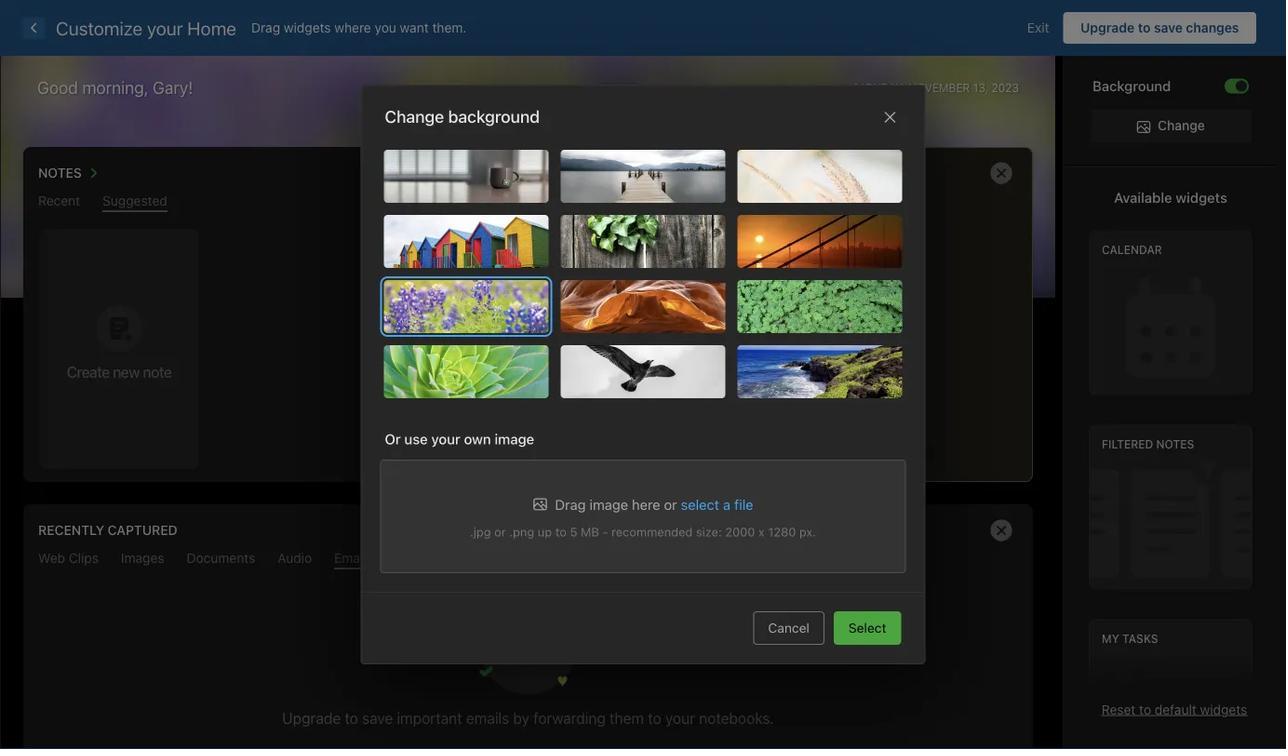 Task type: locate. For each thing, give the bounding box(es) containing it.
1280
[[768, 525, 796, 539]]

scratch
[[727, 166, 788, 181]]

notes
[[1157, 438, 1195, 451]]

0 vertical spatial or
[[664, 496, 677, 513]]

1 vertical spatial your
[[432, 431, 461, 447]]

morning,
[[82, 78, 148, 98]]

exit button
[[1014, 12, 1064, 44]]

select
[[849, 621, 887, 636]]

a
[[723, 496, 731, 513]]

my
[[1102, 632, 1120, 645]]

1 horizontal spatial change
[[1158, 118, 1206, 133]]

where
[[335, 20, 371, 35]]

cancel button
[[754, 612, 825, 645]]

change down background
[[1158, 118, 1206, 133]]

0 vertical spatial remove image
[[983, 155, 1020, 192]]

your left home
[[147, 17, 183, 39]]

change
[[385, 107, 444, 127], [1158, 118, 1206, 133]]

0 horizontal spatial drag
[[251, 20, 280, 35]]

1 horizontal spatial or
[[664, 496, 677, 513]]

drag widgets where you want them.
[[251, 20, 467, 35]]

scratch pad button
[[727, 161, 818, 185]]

own
[[464, 431, 491, 447]]

2 vertical spatial widgets
[[1201, 702, 1248, 717]]

0 vertical spatial image
[[495, 431, 535, 447]]

0 horizontal spatial image
[[495, 431, 535, 447]]

pad
[[792, 166, 818, 181]]

widgets
[[284, 20, 331, 35], [1176, 189, 1228, 206], [1201, 702, 1248, 717]]

1 vertical spatial drag
[[555, 496, 586, 513]]

or right .jpg
[[495, 525, 506, 539]]

drag
[[251, 20, 280, 35], [555, 496, 586, 513]]

image up -
[[590, 496, 628, 513]]

customize your home
[[56, 17, 236, 39]]

change background
[[385, 107, 540, 127]]

0 horizontal spatial change
[[385, 107, 444, 127]]

0 vertical spatial your
[[147, 17, 183, 39]]

image
[[495, 431, 535, 447], [590, 496, 628, 513]]

or right here
[[664, 496, 677, 513]]

exit
[[1028, 20, 1050, 35]]

change inside button
[[1158, 118, 1206, 133]]

november
[[909, 81, 971, 94]]

to
[[1138, 20, 1151, 35], [556, 525, 567, 539], [1140, 702, 1152, 717]]

widgets for drag
[[284, 20, 331, 35]]

widgets left where
[[284, 20, 331, 35]]

select button
[[834, 612, 902, 645]]

0 vertical spatial to
[[1138, 20, 1151, 35]]

.jpg or .png up to 5 mb - recommended size: 2000 x 1280 px.
[[470, 525, 816, 539]]

change left background
[[385, 107, 444, 127]]

your right use
[[432, 431, 461, 447]]

them.
[[432, 20, 467, 35]]

default
[[1155, 702, 1197, 717]]

to left save on the top of the page
[[1138, 20, 1151, 35]]

upgrade
[[1081, 20, 1135, 35]]

0 vertical spatial widgets
[[284, 20, 331, 35]]

x
[[759, 525, 765, 539]]

monday,
[[855, 81, 905, 94]]

tasks
[[1123, 632, 1159, 645]]

drag for drag image here or select a file
[[555, 496, 586, 513]]

size:
[[696, 525, 722, 539]]

to for upgrade
[[1138, 20, 1151, 35]]

to left 5 at the left of page
[[556, 525, 567, 539]]

drag right home
[[251, 20, 280, 35]]

1 vertical spatial widgets
[[1176, 189, 1228, 206]]

or
[[664, 496, 677, 513], [495, 525, 506, 539]]

drag for drag widgets where you want them.
[[251, 20, 280, 35]]

widgets right available
[[1176, 189, 1228, 206]]

remove image
[[983, 155, 1020, 192], [983, 512, 1020, 549]]

image right own in the bottom left of the page
[[495, 431, 535, 447]]

your
[[147, 17, 183, 39], [432, 431, 461, 447]]

want
[[400, 20, 429, 35]]

available
[[1114, 189, 1173, 206]]

calendar
[[1102, 243, 1163, 256]]

to right reset
[[1140, 702, 1152, 717]]

select
[[681, 496, 720, 513]]

to inside button
[[1138, 20, 1151, 35]]

widgets right default
[[1201, 702, 1248, 717]]

0 vertical spatial drag
[[251, 20, 280, 35]]

upgrade to save changes button
[[1064, 12, 1257, 44]]

to for reset
[[1140, 702, 1152, 717]]

drag up 5 at the left of page
[[555, 496, 586, 513]]

filtered
[[1102, 438, 1154, 451]]

file
[[735, 496, 754, 513]]

1 horizontal spatial drag
[[555, 496, 586, 513]]

1 horizontal spatial image
[[590, 496, 628, 513]]

1 vertical spatial remove image
[[983, 512, 1020, 549]]

2 vertical spatial to
[[1140, 702, 1152, 717]]

-
[[603, 525, 608, 539]]

0 horizontal spatial or
[[495, 525, 506, 539]]



Task type: describe. For each thing, give the bounding box(es) containing it.
cancel
[[769, 621, 810, 636]]

edit widget title image
[[826, 166, 840, 180]]

here
[[632, 496, 661, 513]]

recommended
[[612, 525, 693, 539]]

13,
[[974, 81, 989, 94]]

change for change
[[1158, 118, 1206, 133]]

5
[[570, 525, 578, 539]]

background
[[448, 107, 540, 127]]

0 horizontal spatial your
[[147, 17, 183, 39]]

you
[[375, 20, 397, 35]]

px.
[[800, 525, 816, 539]]

reset to default widgets button
[[1102, 702, 1248, 717]]

widgets for available
[[1176, 189, 1228, 206]]

good morning, gary!
[[37, 78, 193, 98]]

reset
[[1102, 702, 1136, 717]]

changes
[[1186, 20, 1240, 35]]

monday, november 13, 2023
[[855, 81, 1019, 94]]

available widgets
[[1114, 189, 1228, 206]]

1 horizontal spatial your
[[432, 431, 461, 447]]

close image
[[879, 106, 902, 128]]

change button
[[1090, 109, 1252, 143]]

up
[[538, 525, 552, 539]]

use
[[405, 431, 428, 447]]

1 remove image from the top
[[983, 155, 1020, 192]]

1 vertical spatial or
[[495, 525, 506, 539]]

gary!
[[153, 78, 193, 98]]

background
[[1093, 78, 1172, 94]]

home
[[187, 17, 236, 39]]

scratch pad
[[727, 166, 818, 181]]

drag image here or select a file
[[555, 496, 754, 513]]

1 vertical spatial image
[[590, 496, 628, 513]]

or use your own image
[[385, 431, 535, 447]]

upgrade to save changes
[[1081, 20, 1240, 35]]

mb
[[581, 525, 599, 539]]

my tasks
[[1102, 632, 1159, 645]]

save
[[1154, 20, 1183, 35]]

reset to default widgets
[[1102, 702, 1248, 717]]

.png
[[510, 525, 535, 539]]

2 remove image from the top
[[983, 512, 1020, 549]]

.jpg
[[470, 525, 491, 539]]

change for change background
[[385, 107, 444, 127]]

customize
[[56, 17, 143, 39]]

or
[[385, 431, 401, 447]]

remove image
[[639, 155, 676, 192]]

good
[[37, 78, 78, 98]]

2000
[[726, 525, 755, 539]]

2023
[[992, 81, 1019, 94]]

filtered notes
[[1102, 438, 1195, 451]]

1 vertical spatial to
[[556, 525, 567, 539]]

select a file button
[[681, 496, 754, 513]]



Task type: vqa. For each thing, say whether or not it's contained in the screenshot.
WALL
no



